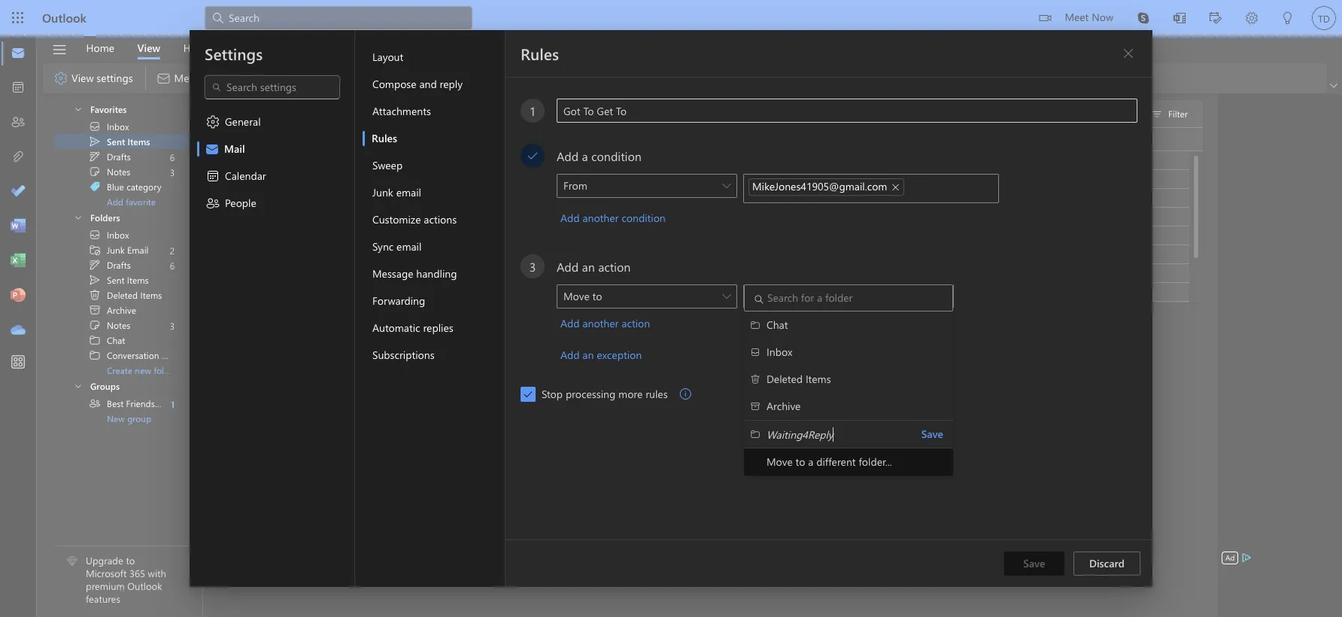 Task type: locate. For each thing, give the bounding box(es) containing it.
drafts down  junk email
[[107, 259, 131, 271]]

subject
[[503, 133, 533, 145]]

 button left groups
[[60, 377, 89, 394]]

 up  chat  conversation history
[[89, 304, 101, 316]]

1 vertical spatial  button
[[60, 208, 89, 225]]

2 vertical spatial rubyanndersson@gmail.com
[[239, 267, 353, 279]]

1 horizontal spatial save button
[[1004, 552, 1065, 576]]

no means no ruby thanks, test
[[524, 248, 650, 260]]

0 horizontal spatial 
[[89, 397, 101, 409]]

1  from the top
[[89, 166, 101, 178]]

it. left let at the top
[[1163, 211, 1170, 223]]

0 vertical spatial deleted
[[107, 289, 138, 301]]

add another action
[[561, 316, 650, 330]]

0 horizontal spatial microsoft
[[86, 567, 127, 580]]

tree item
[[54, 119, 189, 134], [54, 134, 189, 149], [54, 149, 189, 164], [54, 164, 189, 179], [54, 179, 189, 194], [54, 227, 189, 242], [54, 242, 189, 257], [54, 257, 189, 272], [54, 272, 189, 287], [54, 287, 189, 302], [54, 302, 189, 318], [54, 318, 189, 333], [54, 333, 189, 348], [54, 348, 190, 363], [54, 396, 189, 411]]

 drafts down  inbox  sent items
[[89, 150, 131, 163]]

upgrade to microsoft 365 with premium outlook features
[[86, 554, 166, 605]]

hey
[[601, 286, 617, 298]]

you left the "get"
[[1130, 211, 1145, 223]]

2
[[170, 244, 175, 256]]

about down see
[[587, 192, 610, 204]]

and left reply at the top left of page
[[419, 77, 437, 91]]

 button left 'favorites'
[[60, 100, 89, 117]]

favorites
[[90, 103, 127, 115]]

sent inside  inbox  sent items
[[107, 135, 125, 147]]

0 horizontal spatial chat
[[107, 334, 125, 346]]

about for sorry
[[587, 192, 610, 204]]

select a message checkbox up select a message image
[[206, 150, 239, 171]]

0 horizontal spatial view
[[71, 71, 94, 85]]

to
[[577, 173, 586, 185], [666, 211, 674, 223], [845, 211, 853, 223], [1052, 211, 1060, 223], [1289, 211, 1297, 223], [828, 286, 836, 298], [863, 286, 872, 298], [989, 286, 998, 298], [593, 289, 602, 303], [796, 454, 805, 469], [126, 554, 135, 567]]

to right up
[[593, 289, 602, 303]]

 drafts down  junk email
[[89, 259, 131, 271]]

more apps image
[[11, 355, 26, 370]]

 down 
[[89, 259, 101, 271]]

1 re: from the top
[[503, 154, 514, 166]]

exception
[[597, 348, 642, 362]]

1  drafts from the top
[[89, 150, 131, 163]]

inbox inside inbox menu item
[[767, 345, 793, 359]]

 inbox up  junk email
[[89, 229, 129, 241]]

1 horizontal spatial view
[[137, 40, 160, 55]]

1 vertical spatial select a message image
[[215, 192, 227, 204]]

deleted inside ' sent items  deleted items  archive'
[[107, 289, 138, 301]]

favorites tree item
[[54, 100, 189, 119]]

1 vertical spatial view
[[71, 71, 94, 85]]

 left 'favorites'
[[74, 105, 83, 114]]

chat inside  chat  conversation history
[[107, 334, 125, 346]]

7 tree item from the top
[[54, 242, 189, 257]]

move to a different folder...
[[767, 454, 892, 469]]

another
[[583, 211, 619, 225], [583, 316, 619, 330]]

available.
[[631, 267, 667, 279]]

2 select a message checkbox from the top
[[206, 187, 239, 208]]

you left be
[[779, 286, 794, 298]]

document containing settings
[[0, 0, 1342, 617]]

inbox for 10th tree item from the bottom
[[107, 229, 129, 241]]

1 tree from the top
[[54, 95, 189, 209]]

 for 4th tree item from the bottom of the page
[[89, 319, 101, 331]]

 notes down ' sent items  deleted items  archive' in the left of the page
[[89, 319, 130, 331]]

1
[[529, 103, 536, 119], [171, 398, 175, 410]]

 inside  groups  best friends chat 1
[[89, 397, 101, 409]]

3 rubyanndersson@gmail.com from the top
[[239, 267, 353, 279]]

6 for deleted items
[[170, 259, 175, 271]]

1 vertical spatial about
[[587, 192, 610, 204]]

an inside add an exception button
[[583, 348, 594, 362]]

Select a conditional field
[[557, 174, 737, 199]]

save
[[921, 427, 944, 441], [1023, 556, 1046, 570]]

0 vertical spatial rules
[[521, 43, 559, 64]]

1 vertical spatial save
[[1023, 556, 1046, 570]]

add up perks
[[561, 211, 580, 225]]

0 vertical spatial 
[[205, 196, 220, 211]]

1 vertical spatial re:
[[503, 192, 514, 204]]

6 down 2
[[170, 259, 175, 271]]

 chat
[[750, 318, 788, 332]]

email
[[127, 244, 149, 256]]

1 right the friends
[[171, 398, 175, 410]]

account
[[653, 229, 684, 242]]

 down select a message image
[[205, 196, 220, 211]]

 up 
[[89, 150, 101, 163]]

0 vertical spatial move
[[564, 289, 590, 303]]

1 horizontal spatial archive
[[767, 399, 801, 413]]

1 another from the top
[[583, 211, 619, 225]]

15 tree item from the top
[[54, 396, 189, 411]]

1 rubyanndersson@gmail.com from the top
[[239, 192, 353, 204]]

5 tree item from the top
[[54, 179, 189, 194]]

move inside field
[[564, 289, 590, 303]]

1 up subject
[[529, 103, 536, 119]]

chat inside menu item
[[767, 318, 788, 332]]

select a message image for sunny side
[[215, 154, 227, 166]]

2 let's from the left
[[895, 211, 913, 223]]

Select senders for this condition text field
[[747, 178, 999, 199]]

0 vertical spatial rubyanndersson@gmail.com
[[239, 192, 353, 204]]

order
[[821, 211, 842, 223]]

message list no items selected list box
[[205, 149, 1322, 358]]

0 horizontal spatial  inbox
[[89, 229, 129, 241]]

pm right 1:05
[[1015, 193, 1027, 204]]

rules heading
[[521, 43, 559, 64]]

0 horizontal spatial save
[[921, 427, 944, 441]]

add up from
[[557, 148, 579, 164]]

mail image
[[11, 46, 26, 61]]

0 vertical spatial  button
[[60, 100, 89, 117]]

 left folders
[[74, 213, 83, 222]]

1  from the top
[[74, 105, 83, 114]]

 button inside favorites tree item
[[60, 100, 89, 117]]

0 vertical spatial 
[[89, 304, 101, 316]]

email right sync
[[397, 239, 422, 254]]

1 vertical spatial an
[[583, 348, 594, 362]]

0 vertical spatial 
[[89, 120, 101, 132]]

 inside the  archive
[[750, 401, 761, 412]]

1 vertical spatial junk
[[107, 244, 125, 256]]

1 horizontal spatial chat
[[157, 397, 176, 409]]

2  drafts from the top
[[89, 259, 131, 271]]

0 vertical spatial 
[[89, 135, 101, 147]]

6 left 
[[170, 151, 175, 163]]

email inside sync email button
[[397, 239, 422, 254]]

to left different
[[796, 454, 805, 469]]

lily
[[1021, 211, 1032, 223]]

1 vertical spatial condition
[[622, 211, 666, 225]]

0 horizontal spatial let's
[[534, 211, 552, 223]]

dialog
[[0, 0, 1342, 617]]

 down '' button
[[53, 71, 68, 86]]

junk
[[372, 185, 393, 199], [107, 244, 125, 256]]

settings
[[97, 71, 133, 85]]

 inbox for 10th tree item from the bottom
[[89, 229, 129, 241]]

drafts for sent items
[[107, 259, 131, 271]]

add for add an action
[[557, 258, 579, 274]]

1 vertical spatial deleted
[[767, 372, 803, 386]]

1 vertical spatial 
[[74, 213, 83, 222]]

0 horizontal spatial 
[[53, 71, 68, 86]]

1 select a message image from the top
[[215, 154, 227, 166]]

0 vertical spatial save
[[921, 427, 944, 441]]

pm right the 1:08
[[1015, 174, 1027, 185]]

add for add another action
[[561, 316, 580, 330]]

drafts for notes
[[107, 150, 131, 163]]

outlook right premium
[[127, 580, 162, 592]]

0 vertical spatial 
[[89, 150, 101, 163]]

2  from the top
[[89, 259, 101, 271]]

 button for folders
[[60, 208, 89, 225]]

2 re: from the top
[[503, 192, 514, 204]]

0 horizontal spatial deleted
[[107, 289, 138, 301]]

tab list
[[74, 36, 217, 59]]

1 vertical spatial 1
[[171, 398, 175, 410]]

 view settings
[[53, 71, 133, 86]]

view
[[137, 40, 160, 55], [71, 71, 94, 85]]

2  notes from the top
[[89, 319, 130, 331]]

inbox up  junk email
[[107, 229, 129, 241]]

fw: up re: no
[[503, 173, 516, 185]]

 down  favorites at the top left of the page
[[89, 120, 101, 132]]

select a message image for rubyanndersson@gmail.com
[[215, 192, 227, 204]]

sweep
[[372, 158, 403, 172]]

condition for add a condition
[[591, 148, 642, 164]]

 for favorites
[[74, 105, 83, 114]]

microsoft up features
[[86, 567, 127, 580]]

1 vertical spatial 
[[89, 319, 101, 331]]

0 vertical spatial  inbox
[[89, 229, 129, 241]]

0 vertical spatial an
[[582, 258, 595, 274]]

email inside junk email button
[[396, 185, 421, 199]]

have right you
[[556, 173, 575, 185]]

1 pm from the top
[[1015, 174, 1027, 185]]

0 vertical spatial it.
[[610, 154, 617, 166]]

 inside ' sent items  deleted items  archive'
[[89, 289, 101, 301]]

premium features image
[[67, 556, 78, 567]]

hey june, with halloween coming up would you be able to come to our annual party? make sure to dress up! 🧛‍♀️🧛‍♂️🧟💀👻🦇🐺🕷🎃🕸🍬 sincerely, test
[[601, 286, 1220, 298]]

view inside the view button
[[137, 40, 160, 55]]

have
[[556, 173, 575, 185], [554, 211, 573, 223]]

 left groups
[[74, 381, 83, 391]]

0 vertical spatial 
[[89, 166, 101, 178]]

notes for 4th tree item from the bottom of the page
[[107, 319, 130, 331]]

3 select a message checkbox from the top
[[206, 206, 239, 227]]

1 vertical spatial 3
[[529, 258, 536, 274]]

0 vertical spatial about
[[584, 154, 607, 166]]

ruby!
[[538, 192, 561, 204]]

document
[[0, 0, 1342, 617]]

 inside the  view settings
[[53, 71, 68, 86]]

people image
[[11, 115, 26, 130]]

june,
[[619, 286, 639, 298]]

 inside ' sent items  deleted items  archive'
[[89, 274, 101, 286]]

3  from the top
[[74, 381, 83, 391]]

14 tree item from the top
[[54, 348, 190, 363]]

1 horizontal spatial outlook
[[127, 580, 162, 592]]

deleted up the  archive
[[767, 372, 803, 386]]

mikejones41905@gmail.com button
[[749, 178, 905, 196]]

fw:
[[517, 154, 530, 166], [503, 173, 516, 185], [503, 229, 516, 242]]

 for 
[[205, 114, 220, 129]]

inbox for inbox menu item
[[767, 345, 793, 359]]

calendar image
[[11, 81, 26, 96]]

archive
[[107, 304, 136, 316], [767, 399, 801, 413]]

2  button from the top
[[60, 208, 89, 225]]

0 vertical spatial chat
[[767, 318, 788, 332]]

select a message image down people
[[215, 211, 227, 223]]

chat up conversation
[[107, 334, 125, 346]]

add inside 'tree item'
[[107, 196, 123, 208]]

perks
[[558, 229, 579, 242]]

coming
[[707, 286, 737, 298]]

inbox
[[107, 120, 129, 132], [107, 229, 129, 241], [767, 345, 793, 359]]

select a message image
[[215, 154, 227, 166], [215, 192, 227, 204], [215, 211, 227, 223]]

3 select a message image from the top
[[215, 211, 227, 223]]

to inside field
[[593, 289, 602, 303]]

 inside ' sent items  deleted items  archive'
[[89, 304, 101, 316]]

2  from the top
[[89, 274, 101, 286]]

 button inside "folders" tree item
[[60, 208, 89, 225]]

now
[[1092, 10, 1114, 24]]

view left settings
[[71, 71, 94, 85]]

in
[[811, 211, 818, 223]]

1  from the top
[[89, 150, 101, 163]]

 down 
[[89, 289, 101, 301]]

to right able
[[828, 286, 836, 298]]


[[211, 82, 222, 93], [753, 293, 765, 305]]

1 vertical spatial action
[[622, 316, 650, 330]]

 down 
[[89, 274, 101, 286]]

1 horizontal spatial 1
[[529, 103, 536, 119]]

the left "bank!"
[[1063, 211, 1076, 223]]

1 vertical spatial inbox
[[107, 229, 129, 241]]

outlook inside upgrade to microsoft 365 with premium outlook features
[[127, 580, 162, 592]]

 chat  conversation history
[[89, 334, 190, 361]]

10 tree item from the top
[[54, 287, 189, 302]]

1 vertical spatial  notes
[[89, 319, 130, 331]]

me
[[569, 154, 581, 166], [1187, 211, 1199, 223]]

features
[[86, 592, 120, 605]]

junk email
[[372, 185, 421, 199]]

1 horizontal spatial 
[[750, 374, 761, 385]]

2  from the top
[[89, 319, 101, 331]]

0 vertical spatial junk
[[372, 185, 393, 199]]

halloween right with
[[663, 286, 705, 298]]

no
[[567, 248, 577, 260]]

1 select a message checkbox from the top
[[206, 150, 239, 171]]

excel image
[[11, 254, 26, 269]]

add an exception
[[561, 348, 642, 362]]

stop
[[542, 387, 563, 401]]

sent down search settings search field
[[251, 108, 270, 120]]

 inside  favorites
[[74, 105, 83, 114]]

add left ruby
[[557, 258, 579, 274]]

1  from the top
[[89, 135, 101, 147]]


[[89, 120, 101, 132], [89, 229, 101, 241], [750, 347, 761, 357]]

create
[[107, 364, 132, 376]]

outlook inside banner
[[42, 10, 86, 26]]

sesh
[[601, 211, 619, 223]]

replies
[[423, 321, 453, 335]]

add for add a condition
[[557, 148, 579, 164]]

0 horizontal spatial a
[[576, 211, 580, 223]]

2 vertical spatial inbox
[[767, 345, 793, 359]]

1 notes from the top
[[107, 166, 130, 178]]

view left help
[[137, 40, 160, 55]]

rules inside tab panel
[[521, 43, 559, 64]]

0 vertical spatial 1
[[529, 103, 536, 119]]

1 horizontal spatial 
[[750, 401, 761, 412]]

calendar
[[225, 169, 266, 183]]

test up available.
[[635, 248, 650, 260]]

 inside settings tab list
[[205, 114, 220, 129]]

2 vertical spatial  button
[[60, 377, 89, 394]]

me right tell
[[569, 154, 581, 166]]

 button
[[674, 382, 698, 406]]

select a message image for kendallparks02@gmail.com
[[215, 211, 227, 223]]

0 vertical spatial and
[[419, 77, 437, 91]]

tree item containing 
[[54, 302, 189, 318]]

message list section
[[205, 96, 1322, 358]]

tree
[[54, 95, 189, 209], [54, 227, 190, 378]]

2 vertical spatial a
[[808, 454, 814, 469]]

1 vertical spatial 
[[89, 259, 101, 271]]

to right upgrade
[[126, 554, 135, 567]]

an right no
[[582, 258, 595, 274]]

save for the bottom save button
[[1023, 556, 1046, 570]]

have up perks
[[554, 211, 573, 223]]

0 vertical spatial inbox
[[107, 120, 129, 132]]

 down subject
[[527, 150, 539, 162]]

1 6 from the top
[[170, 151, 175, 163]]

 inside  folders
[[74, 213, 83, 222]]

 up 
[[205, 114, 220, 129]]

1 vertical spatial 
[[205, 114, 220, 129]]

1 vertical spatial microsoft
[[86, 567, 127, 580]]

select a message image
[[215, 173, 227, 185]]

 for search settings search field
[[211, 82, 222, 93]]

re: no
[[503, 192, 529, 204]]

 inside  inbox  sent items
[[89, 120, 101, 132]]


[[205, 196, 220, 211], [89, 397, 101, 409]]

 drafts for notes
[[89, 150, 131, 163]]

Select a message checkbox
[[206, 150, 239, 171], [206, 187, 239, 208], [206, 206, 239, 227]]

 notes for 12th tree item from the bottom
[[89, 166, 130, 178]]

premium
[[86, 580, 125, 592]]

deleted down  junk email
[[107, 289, 138, 301]]

0 vertical spatial outlook
[[42, 10, 86, 26]]

an for exception
[[583, 348, 594, 362]]

1 drafts from the top
[[107, 150, 131, 163]]

and inside message list no items selected list box
[[970, 211, 985, 223]]

condition inside button
[[622, 211, 666, 225]]

2 another from the top
[[583, 316, 619, 330]]

move
[[564, 289, 590, 303], [767, 454, 793, 469]]

0 vertical spatial sent
[[251, 108, 270, 120]]

0 horizontal spatial rules
[[372, 131, 397, 145]]

0 vertical spatial archive
[[107, 304, 136, 316]]

4 tree item from the top
[[54, 164, 189, 179]]

 blue category
[[89, 181, 161, 193]]

fw: for fw: learn the perks of your microsoft account
[[503, 229, 516, 242]]

1 vertical spatial drafts
[[107, 259, 131, 271]]

2 drafts from the top
[[107, 259, 131, 271]]

 drafts for sent items
[[89, 259, 131, 271]]

inbox inside tree item
[[107, 229, 129, 241]]

no up kendall
[[517, 192, 529, 204]]

1 horizontal spatial deleted
[[767, 372, 803, 386]]

a up you have to see this email...
[[582, 148, 588, 164]]

 inbox inside tree item
[[89, 229, 129, 241]]

0 horizontal spatial 1
[[171, 398, 175, 410]]

select a message checkbox down select a message image
[[206, 187, 239, 208]]

chat for  chat  conversation history
[[107, 334, 125, 346]]

tree containing favorites
[[54, 95, 189, 209]]

chat down would
[[767, 318, 788, 332]]

0 horizontal spatial halloween
[[503, 286, 544, 298]]

add down move to
[[561, 316, 580, 330]]

inbox inside  inbox  sent items
[[107, 120, 129, 132]]

0 vertical spatial re:
[[503, 154, 514, 166]]

select a message image down select a message image
[[215, 192, 227, 204]]

1  notes from the top
[[89, 166, 130, 178]]

1 vertical spatial chat
[[107, 334, 125, 346]]

0 vertical spatial drafts
[[107, 150, 131, 163]]


[[1123, 47, 1135, 59]]

rubyanndersson@gmail.com
[[239, 192, 353, 204], [239, 248, 353, 260], [239, 267, 353, 279]]

onedrive image
[[11, 323, 26, 338]]

add up stop
[[561, 348, 580, 362]]

pm for you have to see this email...
[[1015, 174, 1027, 185]]

test right the sincerely,
[[1205, 286, 1220, 298]]

 inside inbox menu item
[[750, 347, 761, 357]]

save inside rules tab panel
[[1023, 556, 1046, 570]]

 notes for 4th tree item from the bottom of the page
[[89, 319, 130, 331]]

Select a message checkbox
[[206, 169, 239, 190]]

 inside the  chat
[[750, 320, 761, 330]]

 inbox inside inbox menu item
[[750, 345, 793, 359]]

re: for re: fw: no
[[503, 154, 514, 166]]

an left exception
[[583, 348, 594, 362]]

1 vertical spatial 
[[89, 274, 101, 286]]

 for folders
[[74, 213, 83, 222]]

powerpoint image
[[11, 288, 26, 303]]

me right let at the top
[[1187, 211, 1199, 223]]

a left different
[[808, 454, 814, 469]]


[[205, 141, 220, 157]]

11 tree item from the top
[[54, 302, 189, 318]]

move down art
[[564, 289, 590, 303]]

0 vertical spatial 
[[74, 105, 83, 114]]

1 vertical spatial a
[[576, 211, 580, 223]]

sync email button
[[363, 233, 505, 260]]

application
[[0, 0, 1342, 617]]

create new folder tree item
[[54, 363, 189, 378]]

0 vertical spatial action
[[598, 258, 631, 274]]

inbox down favorites tree item
[[107, 120, 129, 132]]

 left stop
[[523, 389, 533, 400]]

action inside button
[[622, 316, 650, 330]]

 inside settings tab list
[[211, 82, 222, 93]]

notes for 12th tree item from the bottom
[[107, 166, 130, 178]]

1 vertical spatial and
[[970, 211, 985, 223]]

2 pm from the top
[[1015, 193, 1027, 204]]

2 vertical spatial 
[[750, 347, 761, 357]]

archive up  chat  conversation history
[[107, 304, 136, 316]]

let's left leapfrog on the top of page
[[895, 211, 913, 223]]

notes up blue
[[107, 166, 130, 178]]

2 horizontal spatial a
[[808, 454, 814, 469]]

you left want
[[1250, 211, 1264, 223]]


[[89, 289, 101, 301], [750, 374, 761, 385]]

sent down  junk email
[[107, 274, 125, 286]]

about for me
[[584, 154, 607, 166]]

1 vertical spatial email
[[397, 239, 422, 254]]

re:
[[503, 154, 514, 166], [503, 192, 514, 204]]

Search settings search field
[[222, 80, 324, 95]]

 notes
[[89, 166, 130, 178], [89, 319, 130, 331]]

mail
[[224, 141, 245, 156]]

1 horizontal spatial it.
[[1163, 211, 1170, 223]]

3 left 
[[170, 166, 175, 178]]

email for junk email
[[396, 185, 421, 199]]

 button left folders
[[60, 208, 89, 225]]

message handling
[[372, 266, 457, 281]]

another for action
[[583, 316, 619, 330]]

home button
[[75, 36, 126, 59]]

1 inside rules tab panel
[[529, 103, 536, 119]]

rubyanndersson@gmail.com for re:
[[239, 192, 353, 204]]

to inside upgrade to microsoft 365 with premium outlook features
[[126, 554, 135, 567]]

3 left means
[[529, 258, 536, 274]]

no up up
[[574, 267, 586, 279]]

 down ' sent items  deleted items  archive' in the left of the page
[[89, 319, 101, 331]]

email... up need
[[631, 192, 658, 204]]

add for add favorite
[[107, 196, 123, 208]]

1 horizontal spatial let's
[[895, 211, 913, 223]]

1 horizontal spatial and
[[970, 211, 985, 223]]

1 horizontal spatial a
[[582, 148, 588, 164]]

compose
[[372, 77, 417, 91]]

condition for add another condition
[[622, 211, 666, 225]]

2 vertical spatial 
[[74, 381, 83, 391]]

 for search for a folder field
[[753, 293, 765, 305]]

ruby
[[580, 248, 600, 260]]

0 vertical spatial 
[[89, 289, 101, 301]]

drafts down  inbox  sent items
[[107, 150, 131, 163]]

 for  view settings
[[53, 71, 68, 86]]

2 tree from the top
[[54, 227, 190, 378]]

think
[[1107, 211, 1127, 223]]

fw: left learn
[[503, 229, 516, 242]]


[[750, 320, 761, 330], [89, 334, 101, 346], [89, 349, 101, 361], [750, 429, 761, 439]]

1  button from the top
[[60, 100, 89, 117]]

view button
[[126, 36, 172, 59]]

notes up  chat  conversation history
[[107, 319, 130, 331]]

archive menu item
[[744, 393, 953, 420]]

3  button from the top
[[60, 377, 89, 394]]

Select a action field
[[557, 284, 737, 309]]

email up customize actions
[[396, 185, 421, 199]]

to right need
[[666, 211, 674, 223]]

 right the up
[[753, 293, 765, 305]]

halloween down my personal art
[[503, 286, 544, 298]]

thanks,
[[602, 248, 632, 260]]

2 notes from the top
[[107, 319, 130, 331]]

another up add an exception
[[583, 316, 619, 330]]

groups tree item
[[54, 377, 189, 396]]

2  from the top
[[74, 213, 83, 222]]

chat for  chat
[[767, 318, 788, 332]]

the left industry!
[[721, 211, 734, 223]]

pm for ruby! sorry about that email...
[[1015, 193, 1027, 204]]

sent inside ' sent items  deleted items  archive'
[[107, 274, 125, 286]]

add favorite tree item
[[54, 194, 189, 209]]

2 6 from the top
[[170, 259, 175, 271]]

fw: learn the perks of your microsoft account
[[503, 229, 684, 242]]


[[527, 150, 539, 162], [523, 389, 533, 400]]

the up means
[[542, 229, 555, 242]]

re: for re: no
[[503, 192, 514, 204]]

2 select a message image from the top
[[215, 192, 227, 204]]

no up my
[[503, 248, 515, 260]]

folders tree item
[[54, 208, 189, 227]]

0 vertical spatial notes
[[107, 166, 130, 178]]

save for the leftmost save button
[[921, 427, 944, 441]]

1 horizontal spatial 
[[205, 196, 220, 211]]

inundate.
[[856, 211, 893, 223]]


[[53, 71, 68, 86], [205, 114, 220, 129]]

 inside  inbox  sent items
[[89, 135, 101, 147]]

 button inside groups tree item
[[60, 377, 89, 394]]

add down blue
[[107, 196, 123, 208]]



Task type: vqa. For each thing, say whether or not it's contained in the screenshot.


Task type: describe. For each thing, give the bounding box(es) containing it.
tree containing 
[[54, 227, 190, 378]]

 for  chat
[[750, 320, 761, 330]]

 inbox for inbox menu item
[[750, 345, 793, 359]]

 for 
[[89, 259, 101, 271]]

to left see
[[577, 173, 586, 185]]

1 vertical spatial save button
[[1004, 552, 1065, 576]]


[[1039, 12, 1051, 24]]

industry!
[[737, 211, 772, 223]]

meet now
[[1065, 10, 1114, 24]]

chat inside  groups  best friends chat 1
[[157, 397, 176, 409]]

1 vertical spatial me
[[1187, 211, 1199, 223]]

1:08
[[998, 174, 1013, 185]]

 groups  best friends chat 1
[[74, 380, 176, 410]]

meet
[[1065, 10, 1089, 24]]

select a message checkbox for sunny side
[[206, 150, 239, 171]]

word image
[[11, 219, 26, 234]]

archive inside ' sent items  deleted items  archive'
[[107, 304, 136, 316]]

new group
[[107, 412, 151, 424]]

automatic replies button
[[363, 315, 505, 342]]

items inside message list section
[[272, 108, 295, 120]]

settings
[[205, 43, 263, 64]]

sunnyupside33@gmail.com
[[239, 173, 349, 185]]

forwarding button
[[363, 287, 505, 315]]

customize actions button
[[363, 206, 505, 233]]

is
[[622, 267, 628, 279]]

1:08 pm
[[998, 174, 1027, 185]]

rubyanndersson@gmail.com for my
[[239, 267, 353, 279]]

to right want
[[1289, 211, 1297, 223]]

no down re: fw: no
[[518, 173, 530, 185]]

0 horizontal spatial it.
[[610, 154, 617, 166]]

items inside  inbox  sent items
[[128, 135, 150, 147]]

 inside settings tab list
[[205, 196, 220, 211]]

attachments
[[372, 104, 431, 118]]

come
[[839, 286, 861, 298]]

1 horizontal spatial you
[[1130, 211, 1145, 223]]

select a message checkbox for rubyanndersson@gmail.com
[[206, 187, 239, 208]]

deleted items menu item
[[744, 366, 953, 393]]

settings heading
[[205, 43, 263, 64]]

tree item containing 
[[54, 287, 189, 302]]

6 for blue category
[[170, 151, 175, 163]]

no up you
[[532, 154, 544, 166]]

when
[[1226, 211, 1247, 223]]

another for condition
[[583, 211, 619, 225]]

our
[[874, 286, 888, 298]]

preview
[[589, 267, 620, 279]]


[[680, 388, 692, 400]]

microsoft inside upgrade to microsoft 365 with premium outlook features
[[86, 567, 127, 580]]

compose and reply
[[372, 77, 463, 91]]

microsoft inside message list no items selected list box
[[612, 229, 650, 242]]

sorry
[[563, 192, 584, 204]]

ruby! sorry about that email...
[[538, 192, 658, 204]]

1 vertical spatial have
[[554, 211, 573, 223]]

1 inside  groups  best friends chat 1
[[171, 398, 175, 410]]

rules inside button
[[372, 131, 397, 145]]

of
[[582, 229, 590, 242]]

to
[[239, 133, 248, 145]]

tree item containing 
[[54, 179, 189, 194]]

message
[[372, 266, 413, 281]]

 for 
[[89, 120, 101, 132]]

to left our
[[863, 286, 872, 298]]

history
[[162, 349, 190, 361]]

settings tab list
[[190, 30, 355, 587]]

9 tree item from the top
[[54, 272, 189, 287]]

New folder name text field
[[767, 422, 915, 446]]

chat menu item
[[744, 312, 953, 339]]

tab list containing home
[[74, 36, 217, 59]]

junk email button
[[363, 179, 505, 206]]

pad
[[1034, 211, 1050, 223]]

folder
[[154, 364, 177, 376]]

 inside  deleted items
[[750, 374, 761, 385]]

no preview is available.
[[574, 267, 667, 279]]

select a message checkbox for kendallparks02@gmail.com
[[206, 206, 239, 227]]

inbox for 
[[107, 120, 129, 132]]

 folders
[[74, 211, 120, 223]]

 inside  groups  best friends chat 1
[[74, 381, 83, 391]]

move for move to a different folder...
[[767, 454, 793, 469]]

let
[[1172, 211, 1184, 223]]

action for add another action
[[622, 316, 650, 330]]

the left lily
[[1006, 211, 1019, 223]]


[[89, 244, 101, 256]]

3 tree item from the top
[[54, 149, 189, 164]]

layout group
[[242, 63, 391, 90]]

action for add an action
[[598, 258, 631, 274]]

3 inside rules tab panel
[[529, 258, 536, 274]]

1 halloween from the left
[[503, 286, 544, 298]]

 sent items  deleted items  archive
[[89, 274, 162, 316]]

1 vertical spatial email...
[[631, 192, 658, 204]]

new
[[107, 412, 125, 424]]

6 tree item from the top
[[54, 227, 189, 242]]

add for add another condition
[[561, 211, 580, 225]]

subject button
[[499, 128, 980, 150]]

 for 
[[750, 429, 761, 439]]

able
[[809, 286, 826, 298]]

to right order
[[845, 211, 853, 223]]

attachments button
[[363, 98, 505, 125]]

groups
[[90, 380, 120, 392]]

party?
[[919, 286, 944, 298]]

to right sure
[[989, 286, 998, 298]]

up
[[581, 286, 592, 298]]

get
[[1147, 211, 1160, 223]]

0 vertical spatial 
[[527, 150, 539, 162]]

move for move to
[[564, 289, 590, 303]]

add for add an exception
[[561, 348, 580, 362]]

forwarding
[[372, 293, 425, 308]]

Name your rule text field
[[558, 99, 1137, 122]]

application containing settings
[[0, 0, 1342, 617]]


[[205, 169, 220, 184]]

know
[[1202, 211, 1223, 223]]

fw: no
[[503, 173, 530, 185]]

tree item containing 
[[54, 396, 189, 411]]

that
[[613, 192, 628, 204]]

1 horizontal spatial test
[[1205, 286, 1220, 298]]

dress
[[1000, 286, 1021, 298]]

help
[[183, 40, 205, 55]]

2 horizontal spatial you
[[1250, 211, 1264, 223]]

would
[[752, 286, 777, 298]]

junk inside tree item
[[107, 244, 125, 256]]

need
[[644, 211, 663, 223]]

1 vertical spatial 
[[523, 389, 533, 400]]

layout
[[372, 50, 404, 64]]

view inside the  view settings
[[71, 71, 94, 85]]

junk inside junk email button
[[372, 185, 393, 199]]

personal
[[518, 267, 552, 279]]

a inside rules tab panel
[[582, 148, 588, 164]]

8 tree item from the top
[[54, 257, 189, 272]]

stop processing more rules
[[542, 387, 668, 401]]

 for 
[[89, 150, 101, 163]]

 inbox  sent items
[[89, 120, 150, 147]]

want
[[1267, 211, 1286, 223]]

customize actions
[[372, 212, 457, 226]]

art
[[554, 267, 565, 279]]

0 vertical spatial email...
[[620, 173, 648, 185]]

an for action
[[582, 258, 595, 274]]

ad
[[1226, 552, 1235, 563]]

inbox menu item
[[744, 339, 953, 366]]

see
[[588, 173, 601, 185]]

halloween coming up
[[503, 286, 592, 298]]

new group tree item
[[54, 411, 189, 426]]

1 tree item from the top
[[54, 119, 189, 134]]

 for  chat  conversation history
[[89, 334, 101, 346]]

2 vertical spatial 3
[[170, 319, 175, 331]]

sunny
[[239, 154, 264, 166]]

different
[[817, 454, 856, 469]]

to button
[[229, 128, 479, 150]]

2 halloween from the left
[[663, 286, 705, 298]]

rules tab panel
[[506, 30, 1153, 587]]

0 horizontal spatial you
[[779, 286, 794, 298]]

2 tree item from the top
[[54, 134, 189, 149]]

no down learn
[[524, 248, 536, 260]]

items inside menu item
[[806, 372, 831, 386]]

kendall
[[503, 211, 532, 223]]

favorite
[[126, 196, 156, 208]]

deleted inside menu item
[[767, 372, 803, 386]]

left-rail-appbar navigation
[[3, 36, 33, 348]]

tree item containing 
[[54, 242, 189, 257]]

set your advertising preferences image
[[1241, 552, 1253, 564]]

archive inside menu item
[[767, 399, 801, 413]]

best
[[107, 397, 124, 409]]

 favorites
[[74, 103, 127, 115]]

1 vertical spatial it.
[[1163, 211, 1170, 223]]

 for inbox menu item
[[750, 347, 761, 357]]

make
[[946, 286, 968, 298]]

1 let's from the left
[[534, 211, 552, 223]]

and inside button
[[419, 77, 437, 91]]

0 vertical spatial test
[[635, 248, 650, 260]]

 for 12th tree item from the bottom
[[89, 166, 101, 178]]

to do image
[[11, 184, 26, 199]]

2 rubyanndersson@gmail.com from the top
[[239, 248, 353, 260]]

to right pad
[[1052, 211, 1060, 223]]

home
[[86, 40, 114, 55]]

12 tree item from the top
[[54, 318, 189, 333]]

email for sync email
[[397, 239, 422, 254]]

from
[[564, 178, 588, 193]]

0 vertical spatial have
[[556, 173, 575, 185]]

1:05
[[998, 193, 1013, 204]]

rules button
[[363, 125, 505, 152]]

13 tree item from the top
[[54, 333, 189, 348]]

0 vertical spatial me
[[569, 154, 581, 166]]

sync email
[[372, 239, 422, 254]]

filter
[[1168, 108, 1188, 120]]

add a condition
[[557, 148, 642, 164]]

sent inside message list section
[[251, 108, 270, 120]]

0 vertical spatial 3
[[170, 166, 175, 178]]

fw: for fw: no
[[503, 173, 516, 185]]

sync
[[372, 239, 394, 254]]

1 vertical spatial 
[[89, 229, 101, 241]]

files image
[[11, 150, 26, 165]]

message handling button
[[363, 260, 505, 287]]

dialog containing settings
[[0, 0, 1342, 617]]

0 vertical spatial fw:
[[517, 154, 530, 166]]

tell me about it.
[[553, 154, 617, 166]]

0 horizontal spatial save button
[[915, 419, 950, 449]]

we need to resuscitate the industry! innovate in order to inundate. let's leapfrog tech and ride the lily pad to the bank! i think you get it. let me know when you want to meet.
[[628, 211, 1322, 223]]

mikejones41905@gmail.com
[[752, 179, 887, 193]]

new
[[135, 364, 151, 376]]

Search for a folder field
[[768, 291, 953, 305]]

 button for favorites
[[60, 100, 89, 117]]

group
[[127, 412, 151, 424]]

outlook banner
[[0, 0, 1342, 36]]

actions
[[424, 212, 457, 226]]

processing
[[566, 387, 616, 401]]

a inside list box
[[576, 211, 580, 223]]



